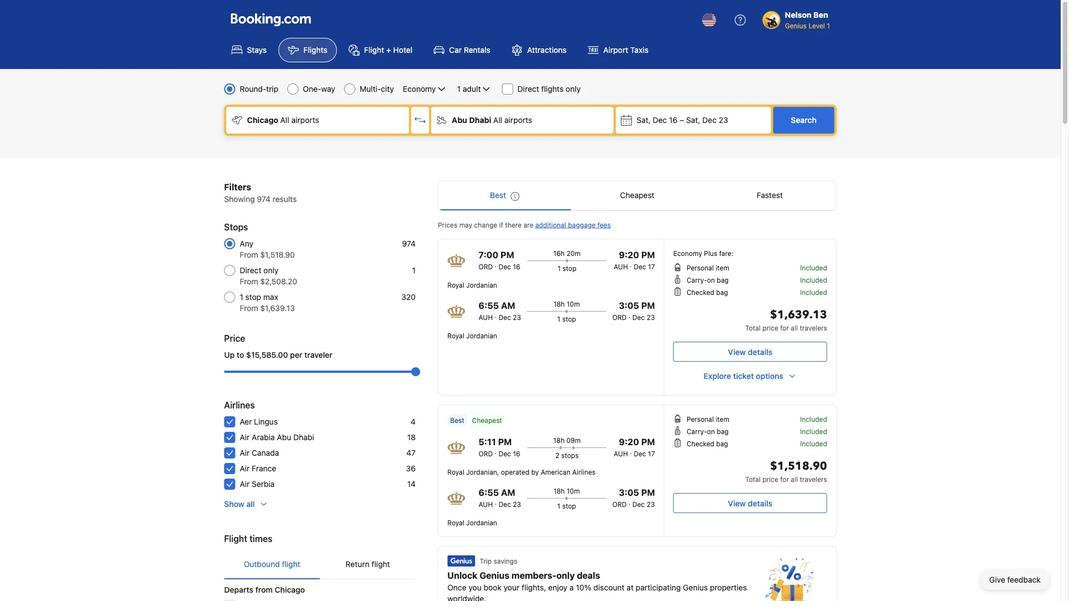 Task type: locate. For each thing, give the bounding box(es) containing it.
1 vertical spatial cheapest
[[472, 417, 502, 424]]

view details button down $1,518.90 total price for all travelers
[[674, 494, 828, 514]]

6:55 am auh . dec 23 down 7:00 pm ord . dec 16
[[479, 301, 521, 321]]

0 horizontal spatial $1,518.90
[[260, 250, 295, 260]]

bag
[[717, 276, 729, 284], [717, 289, 728, 296], [717, 428, 729, 436], [717, 440, 728, 448]]

1 view from the top
[[728, 348, 746, 357]]

1 vertical spatial 974
[[402, 239, 416, 248]]

filters
[[224, 182, 251, 192]]

10m down american
[[567, 487, 580, 495]]

1 10m from the top
[[567, 300, 580, 308]]

0 vertical spatial abu
[[452, 116, 467, 125]]

for for $1,639.13
[[781, 324, 789, 332]]

total for $1,518.90
[[746, 476, 761, 484]]

item
[[716, 264, 730, 272], [716, 416, 730, 423]]

2 9:20 from the top
[[619, 437, 639, 448]]

trip
[[480, 558, 492, 565]]

2 9:20 pm auh . dec 17 from the top
[[614, 437, 655, 458]]

1 inside nelson ben genius level 1
[[827, 22, 830, 30]]

abu down "1 adult"
[[452, 116, 467, 125]]

4 air from the top
[[240, 480, 250, 489]]

2 for from the top
[[781, 476, 789, 484]]

3 royal from the top
[[448, 469, 465, 476]]

2 personal item from the top
[[687, 416, 730, 423]]

show
[[224, 500, 244, 509]]

best left best image
[[490, 191, 506, 200]]

economy plus fare:
[[674, 250, 734, 257]]

0 vertical spatial 974
[[257, 195, 271, 204]]

included
[[800, 264, 828, 272], [800, 276, 828, 284], [800, 289, 828, 296], [800, 416, 828, 423], [800, 428, 828, 436], [800, 440, 828, 448]]

1 vertical spatial economy
[[674, 250, 702, 257]]

5:11
[[479, 437, 496, 448]]

tab list for departs from chicago
[[224, 550, 416, 580]]

all inside $1,639.13 total price for all travelers
[[791, 324, 798, 332]]

0 vertical spatial for
[[781, 324, 789, 332]]

chicago down the 'round-trip'
[[247, 116, 278, 125]]

view details down $1,518.90 total price for all travelers
[[728, 499, 773, 508]]

10%
[[576, 584, 592, 593]]

+
[[386, 45, 391, 55]]

on down plus
[[707, 276, 715, 284]]

0 vertical spatial am
[[501, 301, 516, 311]]

1 checked bag from the top
[[687, 289, 728, 296]]

view details up explore ticket options "button"
[[728, 348, 773, 357]]

974 up the 320
[[402, 239, 416, 248]]

1 vertical spatial royal jordanian
[[448, 332, 497, 340]]

2 3:05 from the top
[[619, 488, 639, 498]]

air for air france
[[240, 464, 250, 474]]

air serbia
[[240, 480, 275, 489]]

23 inside dropdown button
[[719, 116, 728, 125]]

6:55 am auh . dec 23 down "operated"
[[479, 488, 521, 509]]

1 17 from the top
[[648, 263, 655, 271]]

on down explore
[[707, 428, 715, 436]]

3 air from the top
[[240, 464, 250, 474]]

1 vertical spatial flight
[[224, 534, 247, 545]]

974
[[257, 195, 271, 204], [402, 239, 416, 248]]

10m down 20m
[[567, 300, 580, 308]]

personal down explore
[[687, 416, 714, 423]]

1 vertical spatial details
[[748, 499, 773, 508]]

tab list containing outbound flight
[[224, 550, 416, 580]]

17 for 5:11 pm
[[648, 450, 655, 458]]

2 from from the top
[[240, 277, 258, 286]]

total inside $1,639.13 total price for all travelers
[[746, 324, 761, 332]]

price
[[224, 333, 245, 344]]

direct for direct only from $2,508.20
[[240, 266, 262, 275]]

1 vertical spatial 17
[[648, 450, 655, 458]]

price for $1,518.90
[[763, 476, 779, 484]]

pm inside 7:00 pm ord . dec 16
[[501, 250, 514, 260]]

travelers for $1,639.13
[[800, 324, 828, 332]]

0 horizontal spatial flight
[[282, 560, 300, 569]]

operated
[[501, 469, 530, 476]]

16 inside dropdown button
[[669, 116, 678, 125]]

18h
[[554, 300, 565, 308], [554, 437, 565, 445], [554, 487, 565, 495]]

1 vertical spatial 6:55
[[479, 488, 499, 498]]

flight inside button
[[372, 560, 390, 569]]

0 vertical spatial details
[[748, 348, 773, 357]]

from inside 'direct only from $2,508.20'
[[240, 277, 258, 286]]

from up 1 stop max from $1,639.13
[[240, 277, 258, 286]]

ben
[[814, 10, 829, 19]]

$1,518.90 inside the any from $1,518.90
[[260, 250, 295, 260]]

$1,639.13 inside $1,639.13 total price for all travelers
[[770, 308, 828, 323]]

flight + hotel
[[364, 45, 413, 55]]

price inside $1,639.13 total price for all travelers
[[763, 324, 779, 332]]

3 from from the top
[[240, 304, 258, 313]]

2 royal from the top
[[448, 332, 465, 340]]

genius image
[[448, 556, 475, 567], [448, 556, 475, 567], [765, 558, 814, 602]]

16 inside 7:00 pm ord . dec 16
[[513, 263, 521, 271]]

sat,
[[637, 116, 651, 125], [686, 116, 701, 125]]

airlines up 'aer' at left bottom
[[224, 400, 255, 411]]

1 flight from the left
[[282, 560, 300, 569]]

only
[[566, 84, 581, 94], [264, 266, 279, 275], [557, 571, 575, 581]]

47
[[407, 449, 416, 458]]

1 horizontal spatial $1,518.90
[[770, 459, 828, 474]]

departs
[[224, 586, 254, 595]]

1 checked from the top
[[687, 289, 715, 296]]

price inside $1,518.90 total price for all travelers
[[763, 476, 779, 484]]

fastest
[[757, 191, 783, 200]]

2 view details from the top
[[728, 499, 773, 508]]

travelers inside $1,518.90 total price for all travelers
[[800, 476, 828, 484]]

view details for $1,518.90
[[728, 499, 773, 508]]

0 vertical spatial flight
[[364, 45, 384, 55]]

am down 7:00 pm ord . dec 16
[[501, 301, 516, 311]]

0 vertical spatial travelers
[[800, 324, 828, 332]]

1 horizontal spatial cheapest
[[620, 191, 655, 200]]

details up options
[[748, 348, 773, 357]]

are
[[524, 221, 534, 229]]

1 vertical spatial total
[[746, 476, 761, 484]]

view details button up explore ticket options "button"
[[674, 342, 828, 362]]

personal item
[[687, 264, 730, 272], [687, 416, 730, 423]]

1 total from the top
[[746, 324, 761, 332]]

17
[[648, 263, 655, 271], [648, 450, 655, 458]]

$1,639.13 inside 1 stop max from $1,639.13
[[260, 304, 295, 313]]

1 air from the top
[[240, 433, 250, 442]]

1 from from the top
[[240, 250, 258, 260]]

1 vertical spatial only
[[264, 266, 279, 275]]

1 vertical spatial 16
[[513, 263, 521, 271]]

1 horizontal spatial direct
[[518, 84, 539, 94]]

best image
[[511, 192, 520, 201]]

6:55
[[479, 301, 499, 311], [479, 488, 499, 498]]

0 vertical spatial 17
[[648, 263, 655, 271]]

pm inside 5:11 pm ord . dec 16
[[498, 437, 512, 448]]

return flight button
[[320, 550, 416, 579]]

dec inside 5:11 pm ord . dec 16
[[499, 450, 511, 458]]

2 vertical spatial jordanian
[[466, 519, 497, 527]]

9:20 right 09m
[[619, 437, 639, 448]]

1 carry- from the top
[[687, 276, 707, 284]]

flight left times
[[224, 534, 247, 545]]

1 9:20 from the top
[[619, 250, 639, 260]]

airports down the one-
[[291, 116, 319, 125]]

air left the france
[[240, 464, 250, 474]]

flights,
[[522, 584, 546, 593]]

economy
[[403, 84, 436, 94], [674, 250, 702, 257]]

details down $1,518.90 total price for all travelers
[[748, 499, 773, 508]]

1 6:55 am auh . dec 23 from the top
[[479, 301, 521, 321]]

1 details from the top
[[748, 348, 773, 357]]

16 left –
[[669, 116, 678, 125]]

0 vertical spatial view details button
[[674, 342, 828, 362]]

2 item from the top
[[716, 416, 730, 423]]

jordanian
[[466, 281, 497, 289], [466, 332, 497, 340], [466, 519, 497, 527]]

flight right 'outbound'
[[282, 560, 300, 569]]

1 vertical spatial 9:20 pm auh . dec 17
[[614, 437, 655, 458]]

1 vertical spatial checked bag
[[687, 440, 728, 448]]

1 vertical spatial jordanian
[[466, 332, 497, 340]]

2 air from the top
[[240, 449, 250, 458]]

abu
[[452, 116, 467, 125], [277, 433, 291, 442]]

from
[[240, 250, 258, 260], [240, 277, 258, 286], [240, 304, 258, 313]]

personal item down plus
[[687, 264, 730, 272]]

2 vertical spatial 18h
[[554, 487, 565, 495]]

price
[[763, 324, 779, 332], [763, 476, 779, 484]]

1 vertical spatial carry-
[[687, 428, 707, 436]]

1 price from the top
[[763, 324, 779, 332]]

economy left plus
[[674, 250, 702, 257]]

genius
[[785, 22, 807, 30], [480, 571, 510, 581], [683, 584, 708, 593]]

economy right city
[[403, 84, 436, 94]]

$2,508.20
[[260, 277, 297, 286]]

2 included from the top
[[800, 276, 828, 284]]

2 vertical spatial only
[[557, 571, 575, 581]]

explore ticket options
[[704, 372, 784, 381]]

1 horizontal spatial 974
[[402, 239, 416, 248]]

from inside 1 stop max from $1,639.13
[[240, 304, 258, 313]]

–
[[680, 116, 684, 125]]

genius up book
[[480, 571, 510, 581]]

1 horizontal spatial economy
[[674, 250, 702, 257]]

ticket
[[734, 372, 754, 381]]

9:20 right 20m
[[619, 250, 639, 260]]

0 vertical spatial genius
[[785, 22, 807, 30]]

one-
[[303, 84, 321, 94]]

0 vertical spatial direct
[[518, 84, 539, 94]]

direct left flights
[[518, 84, 539, 94]]

outbound flight button
[[224, 550, 320, 579]]

on
[[707, 276, 715, 284], [707, 428, 715, 436]]

2 travelers from the top
[[800, 476, 828, 484]]

dhabi down 1 adult dropdown button
[[469, 116, 492, 125]]

flights
[[542, 84, 564, 94]]

$1,518.90
[[260, 250, 295, 260], [770, 459, 828, 474]]

only right flights
[[566, 84, 581, 94]]

for inside $1,639.13 total price for all travelers
[[781, 324, 789, 332]]

only up $2,508.20
[[264, 266, 279, 275]]

0 horizontal spatial 974
[[257, 195, 271, 204]]

0 vertical spatial tab list
[[439, 181, 836, 211]]

dhabi right arabia
[[293, 433, 314, 442]]

car
[[449, 45, 462, 55]]

am down "operated"
[[501, 488, 516, 498]]

974 left results
[[257, 195, 271, 204]]

0 vertical spatial 6:55
[[479, 301, 499, 311]]

16
[[669, 116, 678, 125], [513, 263, 521, 271], [513, 450, 521, 458]]

view
[[728, 348, 746, 357], [728, 499, 746, 508]]

0 vertical spatial view details
[[728, 348, 773, 357]]

0 vertical spatial 10m
[[567, 300, 580, 308]]

0 vertical spatial economy
[[403, 84, 436, 94]]

1 view details button from the top
[[674, 342, 828, 362]]

0 vertical spatial chicago
[[247, 116, 278, 125]]

1 for from the top
[[781, 324, 789, 332]]

16 down there
[[513, 263, 521, 271]]

air for air serbia
[[240, 480, 250, 489]]

baggage
[[568, 221, 596, 229]]

1 vertical spatial 9:20
[[619, 437, 639, 448]]

0 horizontal spatial all
[[280, 116, 289, 125]]

trip savings
[[480, 558, 518, 565]]

1 vertical spatial carry-on bag
[[687, 428, 729, 436]]

1 horizontal spatial genius
[[683, 584, 708, 593]]

item down "fare:"
[[716, 264, 730, 272]]

1 vertical spatial 6:55 am auh . dec 23
[[479, 488, 521, 509]]

checked bag
[[687, 289, 728, 296], [687, 440, 728, 448]]

18h down american
[[554, 487, 565, 495]]

18h left 09m
[[554, 437, 565, 445]]

flight inside flight + hotel link
[[364, 45, 384, 55]]

1 horizontal spatial abu
[[452, 116, 467, 125]]

all inside $1,518.90 total price for all travelers
[[791, 476, 798, 484]]

1 vertical spatial personal item
[[687, 416, 730, 423]]

city
[[381, 84, 394, 94]]

18h down 16h
[[554, 300, 565, 308]]

flight right return
[[372, 560, 390, 569]]

2 all from the left
[[494, 116, 502, 125]]

tab list
[[439, 181, 836, 211], [224, 550, 416, 580]]

2 on from the top
[[707, 428, 715, 436]]

1 jordanian from the top
[[466, 281, 497, 289]]

1 on from the top
[[707, 276, 715, 284]]

0 vertical spatial all
[[791, 324, 798, 332]]

air up air france
[[240, 449, 250, 458]]

2 17 from the top
[[648, 450, 655, 458]]

1 vertical spatial on
[[707, 428, 715, 436]]

sat, dec 16 – sat, dec 23
[[637, 116, 728, 125]]

9:20
[[619, 250, 639, 260], [619, 437, 639, 448]]

1 included from the top
[[800, 264, 828, 272]]

dhabi
[[469, 116, 492, 125], [293, 433, 314, 442]]

9:20 pm auh . dec 17 for 5:11 pm
[[614, 437, 655, 458]]

0 vertical spatial checked
[[687, 289, 715, 296]]

air left serbia
[[240, 480, 250, 489]]

16 inside 5:11 pm ord . dec 16
[[513, 450, 521, 458]]

personal item down explore
[[687, 416, 730, 423]]

1 vertical spatial from
[[240, 277, 258, 286]]

flight inside button
[[282, 560, 300, 569]]

1 vertical spatial view details
[[728, 499, 773, 508]]

only up a
[[557, 571, 575, 581]]

auh
[[614, 263, 628, 271], [479, 314, 493, 321], [614, 450, 628, 458], [479, 501, 493, 509]]

1 3:05 pm ord . dec 23 from the top
[[613, 301, 655, 321]]

taxis
[[631, 45, 649, 55]]

from up price
[[240, 304, 258, 313]]

0 horizontal spatial economy
[[403, 84, 436, 94]]

1 vertical spatial all
[[791, 476, 798, 484]]

1 vertical spatial tab list
[[224, 550, 416, 580]]

flight left +
[[364, 45, 384, 55]]

travelers inside $1,639.13 total price for all travelers
[[800, 324, 828, 332]]

6:55 down 7:00 pm ord . dec 16
[[479, 301, 499, 311]]

royal
[[448, 281, 465, 289], [448, 332, 465, 340], [448, 469, 465, 476], [448, 519, 465, 527]]

total
[[746, 324, 761, 332], [746, 476, 761, 484]]

booking.com logo image
[[231, 13, 311, 26], [231, 13, 311, 26]]

1 vertical spatial personal
[[687, 416, 714, 423]]

2 checked bag from the top
[[687, 440, 728, 448]]

1 vertical spatial dhabi
[[293, 433, 314, 442]]

0 vertical spatial 18h 10m
[[554, 300, 580, 308]]

20m
[[567, 250, 581, 257]]

1 vertical spatial $1,518.90
[[770, 459, 828, 474]]

1 vertical spatial best
[[450, 417, 465, 424]]

1 vertical spatial 3:05
[[619, 488, 639, 498]]

1 vertical spatial price
[[763, 476, 779, 484]]

2 horizontal spatial genius
[[785, 22, 807, 30]]

stays
[[247, 45, 267, 55]]

per
[[290, 351, 302, 360]]

2 vertical spatial from
[[240, 304, 258, 313]]

1 view details from the top
[[728, 348, 773, 357]]

0 vertical spatial price
[[763, 324, 779, 332]]

1 horizontal spatial tab list
[[439, 181, 836, 211]]

tab list containing best
[[439, 181, 836, 211]]

air down 'aer' at left bottom
[[240, 433, 250, 442]]

airlines down stops
[[573, 469, 596, 476]]

1 vertical spatial view details button
[[674, 494, 828, 514]]

flight for flight times
[[224, 534, 247, 545]]

0 vertical spatial personal
[[687, 264, 714, 272]]

2 vertical spatial all
[[246, 500, 255, 509]]

2 carry- from the top
[[687, 428, 707, 436]]

0 horizontal spatial $1,639.13
[[260, 304, 295, 313]]

2 carry-on bag from the top
[[687, 428, 729, 436]]

from down any
[[240, 250, 258, 260]]

participating
[[636, 584, 681, 593]]

16h 20m
[[554, 250, 581, 257]]

2 flight from the left
[[372, 560, 390, 569]]

6:55 down jordanian,
[[479, 488, 499, 498]]

3 royal jordanian from the top
[[448, 519, 497, 527]]

2 total from the top
[[746, 476, 761, 484]]

carry-on bag
[[687, 276, 729, 284], [687, 428, 729, 436]]

1 vertical spatial travelers
[[800, 476, 828, 484]]

0 vertical spatial 18h
[[554, 300, 565, 308]]

320
[[402, 293, 416, 302]]

1 vertical spatial genius
[[480, 571, 510, 581]]

flight for return flight
[[372, 560, 390, 569]]

from inside the any from $1,518.90
[[240, 250, 258, 260]]

1 vertical spatial item
[[716, 416, 730, 423]]

genius down nelson at the top
[[785, 22, 807, 30]]

explore ticket options button
[[674, 367, 828, 387]]

direct inside 'direct only from $2,508.20'
[[240, 266, 262, 275]]

0 vertical spatial carry-on bag
[[687, 276, 729, 284]]

0 vertical spatial best
[[490, 191, 506, 200]]

2 vertical spatial royal jordanian
[[448, 519, 497, 527]]

details for $1,518.90
[[748, 499, 773, 508]]

direct down the any from $1,518.90
[[240, 266, 262, 275]]

up to $15,585.00 per traveler
[[224, 351, 333, 360]]

0 vertical spatial total
[[746, 324, 761, 332]]

0 horizontal spatial sat,
[[637, 116, 651, 125]]

view details button for $1,518.90
[[674, 494, 828, 514]]

times
[[250, 534, 272, 545]]

abu right arabia
[[277, 433, 291, 442]]

1 vertical spatial 18h 10m
[[554, 487, 580, 495]]

airports down direct flights only
[[505, 116, 532, 125]]

16 up "operated"
[[513, 450, 521, 458]]

sat, right –
[[686, 116, 701, 125]]

2 details from the top
[[748, 499, 773, 508]]

2 price from the top
[[763, 476, 779, 484]]

fare:
[[720, 250, 734, 257]]

18h 10m down american
[[554, 487, 580, 495]]

view details for $1,639.13
[[728, 348, 773, 357]]

2 view from the top
[[728, 499, 746, 508]]

0 vertical spatial dhabi
[[469, 116, 492, 125]]

. inside 5:11 pm ord . dec 16
[[495, 448, 497, 456]]

for inside $1,518.90 total price for all travelers
[[781, 476, 789, 484]]

cheapest inside cheapest button
[[620, 191, 655, 200]]

18h 10m down 16h 20m
[[554, 300, 580, 308]]

car rentals link
[[424, 38, 500, 62]]

16h
[[554, 250, 565, 257]]

0 horizontal spatial airports
[[291, 116, 319, 125]]

only inside 'direct only from $2,508.20'
[[264, 266, 279, 275]]

genius left properties
[[683, 584, 708, 593]]

2 view details button from the top
[[674, 494, 828, 514]]

sat, left –
[[637, 116, 651, 125]]

airport
[[604, 45, 629, 55]]

2 checked from the top
[[687, 440, 715, 448]]

view details
[[728, 348, 773, 357], [728, 499, 773, 508]]

0 vertical spatial personal item
[[687, 264, 730, 272]]

aer lingus
[[240, 418, 278, 427]]

1 stop max from $1,639.13
[[240, 293, 295, 313]]

tab list for prices may change if there are
[[439, 181, 836, 211]]

airlines
[[224, 400, 255, 411], [573, 469, 596, 476]]

1 9:20 pm auh . dec 17 from the top
[[614, 250, 655, 271]]

by
[[532, 469, 539, 476]]

best right 4
[[450, 417, 465, 424]]

personal down economy plus fare:
[[687, 264, 714, 272]]

total for $1,639.13
[[746, 324, 761, 332]]

total inside $1,518.90 total price for all travelers
[[746, 476, 761, 484]]

0 horizontal spatial tab list
[[224, 550, 416, 580]]

chicago right from
[[275, 586, 305, 595]]

0 vertical spatial item
[[716, 264, 730, 272]]

0 vertical spatial 6:55 am auh . dec 23
[[479, 301, 521, 321]]

1 adult
[[457, 84, 481, 94]]

best
[[490, 191, 506, 200], [450, 417, 465, 424]]

airport taxis link
[[579, 38, 658, 62]]

item down explore
[[716, 416, 730, 423]]

travelers for $1,518.90
[[800, 476, 828, 484]]

air for air arabia abu dhabi
[[240, 433, 250, 442]]

flight
[[364, 45, 384, 55], [224, 534, 247, 545]]

0 vertical spatial royal jordanian
[[448, 281, 497, 289]]

1 travelers from the top
[[800, 324, 828, 332]]

0 horizontal spatial airlines
[[224, 400, 255, 411]]



Task type: vqa. For each thing, say whether or not it's contained in the screenshot.
second Sat, from right
yes



Task type: describe. For each thing, give the bounding box(es) containing it.
for for $1,518.90
[[781, 476, 789, 484]]

2
[[556, 452, 560, 460]]

price for $1,639.13
[[763, 324, 779, 332]]

properties
[[710, 584, 747, 593]]

attractions link
[[502, 38, 576, 62]]

best image
[[511, 192, 520, 201]]

ord inside 5:11 pm ord . dec 16
[[479, 450, 493, 458]]

7:00
[[479, 250, 499, 260]]

additional baggage fees link
[[536, 221, 611, 229]]

2 jordanian from the top
[[466, 332, 497, 340]]

feedback
[[1008, 576, 1041, 585]]

members-
[[512, 571, 557, 581]]

any from $1,518.90
[[240, 239, 295, 260]]

only inside unlock genius members-only deals once you book your flights, enjoy a 10% discount at participating genius properties worldwide.
[[557, 571, 575, 581]]

all inside button
[[246, 500, 255, 509]]

economy for economy plus fare:
[[674, 250, 702, 257]]

2 stops
[[556, 452, 579, 460]]

hotel
[[393, 45, 413, 55]]

prices may change if there are additional baggage fees
[[438, 221, 611, 229]]

$1,518.90 total price for all travelers
[[746, 459, 828, 484]]

0 vertical spatial only
[[566, 84, 581, 94]]

search button
[[774, 107, 835, 134]]

2 vertical spatial genius
[[683, 584, 708, 593]]

give feedback
[[990, 576, 1041, 585]]

all for $1,639.13
[[791, 324, 798, 332]]

multi-city
[[360, 84, 394, 94]]

from
[[256, 586, 273, 595]]

0 horizontal spatial cheapest
[[472, 417, 502, 424]]

airport taxis
[[604, 45, 649, 55]]

jordanian,
[[466, 469, 499, 476]]

1 adult button
[[456, 82, 493, 96]]

7:00 pm ord . dec 16
[[479, 250, 521, 271]]

worldwide.
[[448, 595, 487, 602]]

adult
[[463, 84, 481, 94]]

0 horizontal spatial abu
[[277, 433, 291, 442]]

1 airports from the left
[[291, 116, 319, 125]]

stop inside 1 stop max from $1,639.13
[[245, 293, 261, 302]]

2 6:55 am auh . dec 23 from the top
[[479, 488, 521, 509]]

at
[[627, 584, 634, 593]]

unlock
[[448, 571, 478, 581]]

2 am from the top
[[501, 488, 516, 498]]

additional
[[536, 221, 566, 229]]

16 for 7:00 pm
[[513, 263, 521, 271]]

1 personal item from the top
[[687, 264, 730, 272]]

4 royal from the top
[[448, 519, 465, 527]]

0 vertical spatial airlines
[[224, 400, 255, 411]]

6 included from the top
[[800, 440, 828, 448]]

economy for economy
[[403, 84, 436, 94]]

2 18h 10m from the top
[[554, 487, 580, 495]]

flight for flight + hotel
[[364, 45, 384, 55]]

stops
[[224, 222, 248, 233]]

outbound flight
[[244, 560, 300, 569]]

departs from chicago
[[224, 586, 305, 595]]

0 horizontal spatial genius
[[480, 571, 510, 581]]

. inside 7:00 pm ord . dec 16
[[495, 261, 497, 269]]

5:11 pm ord . dec 16
[[479, 437, 521, 458]]

return flight
[[346, 560, 390, 569]]

1 18h 10m from the top
[[554, 300, 580, 308]]

2 royal jordanian from the top
[[448, 332, 497, 340]]

1 inside dropdown button
[[457, 84, 461, 94]]

9:20 for 5:11 pm
[[619, 437, 639, 448]]

1 3:05 from the top
[[619, 301, 639, 311]]

2 sat, from the left
[[686, 116, 701, 125]]

return
[[346, 560, 370, 569]]

view for $1,639.13
[[728, 348, 746, 357]]

1 personal from the top
[[687, 264, 714, 272]]

1 sat, from the left
[[637, 116, 651, 125]]

rentals
[[464, 45, 491, 55]]

2 6:55 from the top
[[479, 488, 499, 498]]

one-way
[[303, 84, 335, 94]]

0 horizontal spatial best
[[450, 417, 465, 424]]

2 vertical spatial 1 stop
[[558, 502, 576, 510]]

16 for 5:11 pm
[[513, 450, 521, 458]]

view details button for $1,639.13
[[674, 342, 828, 362]]

options
[[756, 372, 784, 381]]

4 included from the top
[[800, 416, 828, 423]]

round-trip
[[240, 84, 278, 94]]

1 all from the left
[[280, 116, 289, 125]]

direct for direct flights only
[[518, 84, 539, 94]]

chicago all airports
[[247, 116, 319, 125]]

prices
[[438, 221, 458, 229]]

details for $1,639.13
[[748, 348, 773, 357]]

stays link
[[222, 38, 276, 62]]

9:20 for 7:00 pm
[[619, 250, 639, 260]]

savings
[[494, 558, 518, 565]]

plus
[[704, 250, 718, 257]]

aer
[[240, 418, 252, 427]]

1 carry-on bag from the top
[[687, 276, 729, 284]]

3 included from the top
[[800, 289, 828, 296]]

air arabia abu dhabi
[[240, 433, 314, 442]]

2 airports from the left
[[505, 116, 532, 125]]

4
[[411, 418, 416, 427]]

974 inside filters showing 974 results
[[257, 195, 271, 204]]

enjoy
[[549, 584, 568, 593]]

arabia
[[252, 433, 275, 442]]

2 personal from the top
[[687, 416, 714, 423]]

0 vertical spatial 1 stop
[[558, 265, 577, 272]]

2 10m from the top
[[567, 487, 580, 495]]

1 vertical spatial chicago
[[275, 586, 305, 595]]

up
[[224, 351, 235, 360]]

flight times
[[224, 534, 272, 545]]

1 am from the top
[[501, 301, 516, 311]]

royal jordanian, operated by american airlines
[[448, 469, 596, 476]]

air france
[[240, 464, 276, 474]]

there
[[505, 221, 522, 229]]

0 horizontal spatial dhabi
[[293, 433, 314, 442]]

fastest button
[[704, 181, 836, 210]]

fees
[[598, 221, 611, 229]]

unlock genius members-only deals once you book your flights, enjoy a 10% discount at participating genius properties worldwide.
[[448, 571, 747, 602]]

dec inside 7:00 pm ord . dec 16
[[499, 263, 511, 271]]

ord inside 7:00 pm ord . dec 16
[[479, 263, 493, 271]]

explore
[[704, 372, 732, 381]]

1 vertical spatial 1 stop
[[558, 315, 576, 323]]

36
[[406, 464, 416, 474]]

show all button
[[220, 495, 273, 515]]

deals
[[577, 571, 600, 581]]

view for $1,518.90
[[728, 499, 746, 508]]

5 included from the top
[[800, 428, 828, 436]]

1 6:55 from the top
[[479, 301, 499, 311]]

level
[[809, 22, 825, 30]]

$1,639.13 total price for all travelers
[[746, 308, 828, 332]]

09m
[[567, 437, 581, 445]]

give feedback button
[[981, 570, 1050, 591]]

show all
[[224, 500, 255, 509]]

2 3:05 pm ord . dec 23 from the top
[[613, 488, 655, 509]]

best inside button
[[490, 191, 506, 200]]

3 jordanian from the top
[[466, 519, 497, 527]]

change
[[474, 221, 498, 229]]

genius inside nelson ben genius level 1
[[785, 22, 807, 30]]

1 vertical spatial airlines
[[573, 469, 596, 476]]

1 item from the top
[[716, 264, 730, 272]]

14
[[407, 480, 416, 489]]

1 royal jordanian from the top
[[448, 281, 497, 289]]

1 vertical spatial 18h
[[554, 437, 565, 445]]

outbound
[[244, 560, 280, 569]]

cheapest button
[[571, 181, 704, 210]]

flight for outbound flight
[[282, 560, 300, 569]]

air for air canada
[[240, 449, 250, 458]]

search
[[791, 116, 817, 125]]

all for $1,518.90
[[791, 476, 798, 484]]

9:20 pm auh . dec 17 for 7:00 pm
[[614, 250, 655, 271]]

$1,518.90 inside $1,518.90 total price for all travelers
[[770, 459, 828, 474]]

canada
[[252, 449, 279, 458]]

flights
[[304, 45, 328, 55]]

france
[[252, 464, 276, 474]]

showing
[[224, 195, 255, 204]]

1 inside 1 stop max from $1,639.13
[[240, 293, 243, 302]]

stops
[[562, 452, 579, 460]]

1 royal from the top
[[448, 281, 465, 289]]

17 for 7:00 pm
[[648, 263, 655, 271]]

flight + hotel link
[[339, 38, 422, 62]]

car rentals
[[449, 45, 491, 55]]



